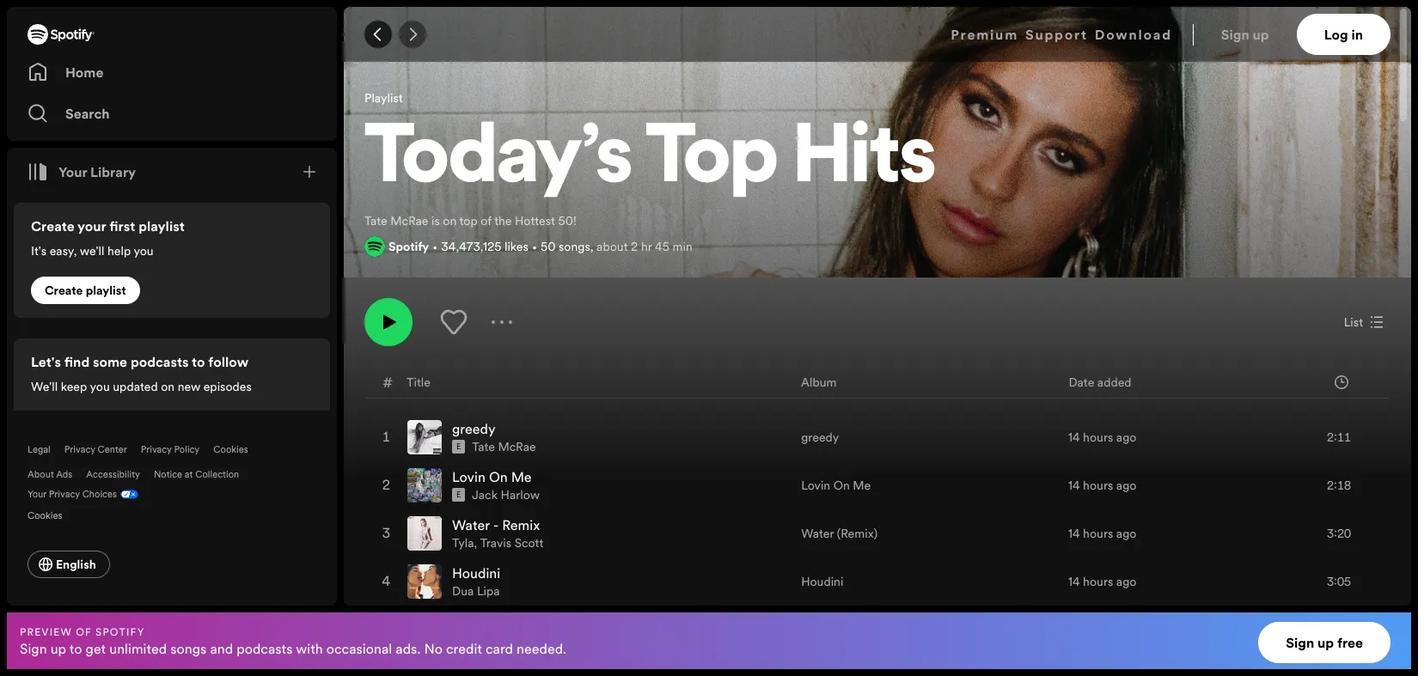 Task type: locate. For each thing, give the bounding box(es) containing it.
mcrae for tate mcrae is on top of the hottest 50!
[[390, 212, 429, 229]]

0 vertical spatial mcrae
[[390, 212, 429, 229]]

on left new at the bottom
[[161, 378, 175, 395]]

new
[[178, 378, 200, 395]]

cookies link
[[213, 444, 248, 456], [28, 505, 76, 523]]

log
[[1324, 25, 1348, 44]]

1 vertical spatial explicit element
[[452, 488, 465, 502]]

1 vertical spatial ,
[[474, 534, 477, 552]]

explicit element
[[452, 440, 465, 454], [452, 488, 465, 502]]

tate mcrae
[[472, 438, 536, 455]]

14 hours ago for greedy
[[1068, 429, 1137, 446]]

3 14 from the top
[[1068, 525, 1080, 542]]

34,473,125
[[441, 238, 502, 255]]

on
[[443, 212, 457, 229], [161, 378, 175, 395]]

1 vertical spatial mcrae
[[498, 438, 536, 455]]

0 vertical spatial you
[[134, 242, 154, 260]]

premium
[[951, 25, 1019, 44]]

2 hours from the top
[[1083, 477, 1113, 494]]

let's find some podcasts to follow we'll keep you updated on new episodes
[[31, 352, 252, 395]]

1 ago from the top
[[1116, 429, 1137, 446]]

1 horizontal spatial ,
[[590, 238, 594, 255]]

row inside today's top hits grid
[[365, 606, 1390, 654]]

me inside lovin on me e
[[511, 467, 532, 486]]

likes
[[505, 238, 529, 255]]

e up the lovin on me cell
[[456, 442, 461, 452]]

0 vertical spatial create
[[31, 217, 75, 236]]

row
[[365, 606, 1390, 654]]

0 vertical spatial ,
[[590, 238, 594, 255]]

songs right 50
[[559, 238, 590, 255]]

me
[[511, 467, 532, 486], [853, 477, 871, 494]]

create up easy, on the top left of page
[[31, 217, 75, 236]]

unlimited
[[109, 639, 167, 658]]

podcasts up updated
[[131, 352, 189, 371]]

14 for houdini
[[1068, 573, 1080, 590]]

get
[[86, 639, 106, 658]]

spotify image inside main 'element'
[[28, 24, 95, 45]]

album
[[801, 374, 837, 391]]

1 horizontal spatial spotify image
[[364, 236, 385, 257]]

0 horizontal spatial playlist
[[86, 282, 126, 299]]

0 horizontal spatial up
[[50, 639, 66, 658]]

log in
[[1324, 25, 1363, 44]]

your left the library
[[58, 162, 87, 181]]

e left jack
[[456, 490, 461, 500]]

of right preview
[[76, 624, 92, 639]]

0 horizontal spatial me
[[511, 467, 532, 486]]

the
[[494, 212, 512, 229]]

4 ago from the top
[[1116, 573, 1137, 590]]

# column header
[[383, 368, 393, 398]]

3 ago from the top
[[1116, 525, 1137, 542]]

podcasts
[[131, 352, 189, 371], [237, 639, 293, 658]]

spotify image left spotify link
[[364, 236, 385, 257]]

duration element
[[1335, 376, 1349, 390]]

2 horizontal spatial sign
[[1286, 634, 1314, 652]]

1 horizontal spatial on
[[834, 477, 850, 494]]

english button
[[28, 551, 110, 578]]

home
[[65, 63, 104, 82]]

1 horizontal spatial houdini
[[801, 573, 844, 590]]

0 horizontal spatial your
[[28, 488, 46, 501]]

of left the
[[481, 212, 492, 229]]

today's top hits grid
[[345, 367, 1411, 676]]

e inside lovin on me e
[[456, 490, 461, 500]]

1 horizontal spatial sign
[[1221, 25, 1250, 44]]

on inside lovin on me e
[[489, 467, 508, 486]]

create for playlist
[[45, 282, 83, 299]]

houdini for houdini dua lipa
[[452, 564, 500, 583]]

, left travis
[[474, 534, 477, 552]]

1 horizontal spatial tate
[[472, 438, 495, 455]]

4 hours from the top
[[1083, 573, 1113, 590]]

1 14 hours ago from the top
[[1068, 429, 1137, 446]]

in
[[1352, 25, 1363, 44]]

your privacy choices
[[28, 488, 117, 501]]

create your first playlist it's easy, we'll help you
[[31, 217, 185, 260]]

you right keep
[[90, 378, 110, 395]]

1 hours from the top
[[1083, 429, 1113, 446]]

tate left is
[[364, 212, 387, 229]]

up inside button
[[1253, 25, 1269, 44]]

lovin for lovin on me
[[801, 477, 831, 494]]

songs inside the preview of spotify sign up to get unlimited songs and podcasts with occasional ads. no credit card needed.
[[170, 639, 207, 658]]

up left the free
[[1318, 634, 1334, 652]]

up inside the preview of spotify sign up to get unlimited songs and podcasts with occasional ads. no credit card needed.
[[50, 639, 66, 658]]

0 horizontal spatial spotify image
[[28, 24, 95, 45]]

1 vertical spatial of
[[76, 624, 92, 639]]

privacy up 'ads'
[[64, 444, 95, 456]]

1 vertical spatial on
[[161, 378, 175, 395]]

privacy policy
[[141, 444, 200, 456]]

sign inside button
[[1286, 634, 1314, 652]]

3 hours from the top
[[1083, 525, 1113, 542]]

songs left 'and'
[[170, 639, 207, 658]]

create down easy, on the top left of page
[[45, 282, 83, 299]]

create
[[31, 217, 75, 236], [45, 282, 83, 299]]

water for -
[[452, 516, 490, 534]]

hours for greedy
[[1083, 429, 1113, 446]]

4 14 hours ago from the top
[[1068, 573, 1137, 590]]

notice
[[154, 468, 182, 481]]

it's
[[31, 242, 47, 260]]

min
[[673, 238, 693, 255]]

of
[[481, 212, 492, 229], [76, 624, 92, 639]]

1 vertical spatial e
[[456, 490, 461, 500]]

1 14 from the top
[[1068, 429, 1080, 446]]

3 14 hours ago from the top
[[1068, 525, 1137, 542]]

is
[[432, 212, 440, 229]]

0 vertical spatial to
[[192, 352, 205, 371]]

1 horizontal spatial cookies
[[213, 444, 248, 456]]

greedy inside cell
[[452, 419, 496, 438]]

greedy up the lovin on me cell
[[452, 419, 496, 438]]

0 vertical spatial cookies link
[[213, 444, 248, 456]]

to inside 'let's find some podcasts to follow we'll keep you updated on new episodes'
[[192, 352, 205, 371]]

1 explicit element from the top
[[452, 440, 465, 454]]

about
[[597, 238, 628, 255]]

you inside 'let's find some podcasts to follow we'll keep you updated on new episodes'
[[90, 378, 110, 395]]

top bar and user menu element
[[344, 7, 1411, 62]]

first
[[109, 217, 135, 236]]

me up (remix)
[[853, 477, 871, 494]]

we'll
[[80, 242, 104, 260]]

your
[[58, 162, 87, 181], [28, 488, 46, 501]]

explicit element for greedy
[[452, 440, 465, 454]]

2
[[631, 238, 638, 255]]

2 14 from the top
[[1068, 477, 1080, 494]]

1 horizontal spatial on
[[443, 212, 457, 229]]

lovin inside lovin on me e
[[452, 467, 486, 486]]

help
[[107, 242, 131, 260]]

2 14 hours ago from the top
[[1068, 477, 1137, 494]]

2 explicit element from the top
[[452, 488, 465, 502]]

0 horizontal spatial mcrae
[[390, 212, 429, 229]]

0 horizontal spatial cookies
[[28, 510, 62, 523]]

1 vertical spatial tate
[[472, 438, 495, 455]]

with
[[296, 639, 323, 658]]

on
[[489, 467, 508, 486], [834, 477, 850, 494]]

tate
[[364, 212, 387, 229], [472, 438, 495, 455]]

playlist right first
[[138, 217, 185, 236]]

tyla link
[[452, 534, 474, 552]]

1 vertical spatial to
[[69, 639, 82, 658]]

cookies down the your privacy choices button on the left
[[28, 510, 62, 523]]

lovin on me cell
[[407, 462, 547, 509]]

search link
[[28, 96, 316, 131]]

explicit element up the lovin on me cell
[[452, 440, 465, 454]]

ago for houdini
[[1116, 573, 1137, 590]]

playlist inside button
[[86, 282, 126, 299]]

ago for water - remix
[[1116, 525, 1137, 542]]

to up new at the bottom
[[192, 352, 205, 371]]

1 vertical spatial create
[[45, 282, 83, 299]]

main element
[[7, 7, 337, 606]]

1 vertical spatial you
[[90, 378, 110, 395]]

hours
[[1083, 429, 1113, 446], [1083, 477, 1113, 494], [1083, 525, 1113, 542], [1083, 573, 1113, 590]]

privacy
[[64, 444, 95, 456], [141, 444, 172, 456], [49, 488, 80, 501]]

water (remix)
[[801, 525, 878, 542]]

14 for greedy
[[1068, 429, 1080, 446]]

0 horizontal spatial greedy link
[[452, 419, 496, 438]]

privacy down 'ads'
[[49, 488, 80, 501]]

tate inside greedy cell
[[472, 438, 495, 455]]

cookies up collection
[[213, 444, 248, 456]]

0 horizontal spatial cookies link
[[28, 505, 76, 523]]

cookies link up collection
[[213, 444, 248, 456]]

14
[[1068, 429, 1080, 446], [1068, 477, 1080, 494], [1068, 525, 1080, 542], [1068, 573, 1080, 590]]

0 horizontal spatial on
[[161, 378, 175, 395]]

1 horizontal spatial podcasts
[[237, 639, 293, 658]]

0 horizontal spatial on
[[489, 467, 508, 486]]

1 horizontal spatial songs
[[559, 238, 590, 255]]

1 horizontal spatial me
[[853, 477, 871, 494]]

50 songs , about 2 hr 45 min
[[541, 238, 693, 255]]

1 e from the top
[[456, 442, 461, 452]]

your
[[77, 217, 106, 236]]

spotify image up home
[[28, 24, 95, 45]]

spotify left 34,473,125
[[389, 238, 429, 255]]

cookies link down your privacy choices
[[28, 505, 76, 523]]

mcrae inside greedy cell
[[498, 438, 536, 455]]

podcasts right 'and'
[[237, 639, 293, 658]]

0 vertical spatial playlist
[[138, 217, 185, 236]]

playlist down help
[[86, 282, 126, 299]]

jack harlow
[[472, 486, 540, 504]]

1 vertical spatial playlist
[[86, 282, 126, 299]]

about ads
[[28, 468, 72, 481]]

ago for greedy
[[1116, 429, 1137, 446]]

e
[[456, 442, 461, 452], [456, 490, 461, 500]]

water for (remix)
[[801, 525, 834, 542]]

0 vertical spatial spotify
[[389, 238, 429, 255]]

0 horizontal spatial water
[[452, 516, 490, 534]]

greedy e
[[452, 419, 496, 452]]

0 horizontal spatial lovin
[[452, 467, 486, 486]]

up left the log
[[1253, 25, 1269, 44]]

water (remix) link
[[801, 525, 878, 542]]

# row
[[365, 368, 1390, 399]]

1 horizontal spatial to
[[192, 352, 205, 371]]

create inside button
[[45, 282, 83, 299]]

up
[[1253, 25, 1269, 44], [1318, 634, 1334, 652], [50, 639, 66, 658]]

cookies
[[213, 444, 248, 456], [28, 510, 62, 523]]

sign up free
[[1286, 634, 1363, 652]]

, left about on the left top of page
[[590, 238, 594, 255]]

1 horizontal spatial you
[[134, 242, 154, 260]]

podcasts inside 'let's find some podcasts to follow we'll keep you updated on new episodes'
[[131, 352, 189, 371]]

you inside create your first playlist it's easy, we'll help you
[[134, 242, 154, 260]]

privacy up notice
[[141, 444, 172, 456]]

0 horizontal spatial houdini
[[452, 564, 500, 583]]

0 vertical spatial songs
[[559, 238, 590, 255]]

lovin down greedy cell
[[452, 467, 486, 486]]

2 e from the top
[[456, 490, 461, 500]]

0 horizontal spatial tate
[[364, 212, 387, 229]]

houdini inside 'cell'
[[452, 564, 500, 583]]

greedy link up "lovin on me"
[[801, 429, 839, 446]]

greedy for greedy
[[801, 429, 839, 446]]

0 vertical spatial tate
[[364, 212, 387, 229]]

spotify image
[[28, 24, 95, 45], [364, 236, 385, 257]]

1 vertical spatial spotify
[[95, 624, 145, 639]]

tate for tate mcrae is on top of the hottest 50!
[[364, 212, 387, 229]]

0 horizontal spatial songs
[[170, 639, 207, 658]]

go forward image
[[406, 28, 419, 41]]

about ads link
[[28, 468, 72, 481]]

0 horizontal spatial spotify
[[95, 624, 145, 639]]

privacy for privacy policy
[[141, 444, 172, 456]]

houdini for houdini
[[801, 573, 844, 590]]

water
[[452, 516, 490, 534], [801, 525, 834, 542]]

me down tate mcrae link in the bottom of the page
[[511, 467, 532, 486]]

explicit element inside the lovin on me cell
[[452, 488, 465, 502]]

0 horizontal spatial podcasts
[[131, 352, 189, 371]]

0 horizontal spatial greedy
[[452, 419, 496, 438]]

0 vertical spatial cookies
[[213, 444, 248, 456]]

up left the get
[[50, 639, 66, 658]]

up for sign up
[[1253, 25, 1269, 44]]

1 horizontal spatial lovin on me link
[[801, 477, 871, 494]]

create for your
[[31, 217, 75, 236]]

at
[[185, 468, 193, 481]]

1 horizontal spatial mcrae
[[498, 438, 536, 455]]

on for lovin on me
[[834, 477, 850, 494]]

mcrae right greedy e
[[498, 438, 536, 455]]

your library button
[[21, 155, 143, 189]]

free
[[1337, 634, 1363, 652]]

follow
[[208, 352, 249, 371]]

on right is
[[443, 212, 457, 229]]

tate up lovin on me e
[[472, 438, 495, 455]]

0 vertical spatial podcasts
[[131, 352, 189, 371]]

e inside greedy e
[[456, 442, 461, 452]]

explicit element inside greedy cell
[[452, 440, 465, 454]]

create inside create your first playlist it's easy, we'll help you
[[31, 217, 75, 236]]

spotify inside the preview of spotify sign up to get unlimited songs and podcasts with occasional ads. no credit card needed.
[[95, 624, 145, 639]]

2 horizontal spatial up
[[1318, 634, 1334, 652]]

explicit element for lovin on me
[[452, 488, 465, 502]]

0 vertical spatial explicit element
[[452, 440, 465, 454]]

houdini link
[[452, 564, 500, 583], [801, 573, 844, 590]]

policy
[[174, 444, 200, 456]]

1 horizontal spatial water
[[801, 525, 834, 542]]

water inside water - remix tyla , travis scott
[[452, 516, 490, 534]]

your down about
[[28, 488, 46, 501]]

preview of spotify sign up to get unlimited songs and podcasts with occasional ads. no credit card needed.
[[20, 624, 567, 658]]

50
[[541, 238, 556, 255]]

go back image
[[371, 28, 385, 41]]

me for lovin on me
[[853, 477, 871, 494]]

0 vertical spatial on
[[443, 212, 457, 229]]

0 vertical spatial of
[[481, 212, 492, 229]]

1 horizontal spatial playlist
[[138, 217, 185, 236]]

0 vertical spatial e
[[456, 442, 461, 452]]

you for first
[[134, 242, 154, 260]]

0 vertical spatial spotify image
[[28, 24, 95, 45]]

greedy up "lovin on me"
[[801, 429, 839, 446]]

14 hours ago
[[1068, 429, 1137, 446], [1068, 477, 1137, 494], [1068, 525, 1137, 542], [1068, 573, 1137, 590]]

4 14 from the top
[[1068, 573, 1080, 590]]

List button
[[1337, 308, 1391, 336]]

water left (remix)
[[801, 525, 834, 542]]

your privacy choices button
[[28, 488, 117, 501]]

0 horizontal spatial of
[[76, 624, 92, 639]]

14 hours ago for water - remix
[[1068, 525, 1137, 542]]

up inside button
[[1318, 634, 1334, 652]]

added
[[1098, 374, 1132, 391]]

spotify right preview
[[95, 624, 145, 639]]

0 horizontal spatial you
[[90, 378, 110, 395]]

hours for houdini
[[1083, 573, 1113, 590]]

1 vertical spatial podcasts
[[237, 639, 293, 658]]

1 horizontal spatial greedy
[[801, 429, 839, 446]]

podcasts inside the preview of spotify sign up to get unlimited songs and podcasts with occasional ads. no credit card needed.
[[237, 639, 293, 658]]

needed.
[[517, 639, 567, 658]]

1 horizontal spatial your
[[58, 162, 87, 181]]

1 vertical spatial your
[[28, 488, 46, 501]]

you
[[134, 242, 154, 260], [90, 378, 110, 395]]

2 ago from the top
[[1116, 477, 1137, 494]]

jack
[[472, 486, 498, 504]]

playlist
[[138, 217, 185, 236], [86, 282, 126, 299]]

to left the get
[[69, 639, 82, 658]]

water left -
[[452, 516, 490, 534]]

#
[[383, 373, 393, 392]]

your inside your library button
[[58, 162, 87, 181]]

0 vertical spatial your
[[58, 162, 87, 181]]

1 vertical spatial songs
[[170, 639, 207, 658]]

support button
[[1026, 14, 1088, 55]]

lovin up water (remix) link
[[801, 477, 831, 494]]

1 horizontal spatial up
[[1253, 25, 1269, 44]]

lovin
[[452, 467, 486, 486], [801, 477, 831, 494]]

1 vertical spatial spotify image
[[364, 236, 385, 257]]

0 horizontal spatial ,
[[474, 534, 477, 552]]

explicit element left jack
[[452, 488, 465, 502]]

14 hours ago for houdini
[[1068, 573, 1137, 590]]

you right help
[[134, 242, 154, 260]]

travis
[[480, 534, 512, 552]]

greedy link up the lovin on me cell
[[452, 419, 496, 438]]

credit
[[446, 639, 482, 658]]

1 horizontal spatial lovin
[[801, 477, 831, 494]]

premium support download
[[951, 25, 1172, 44]]

mcrae up spotify link
[[390, 212, 429, 229]]

0 horizontal spatial sign
[[20, 639, 47, 658]]

to inside the preview of spotify sign up to get unlimited songs and podcasts with occasional ads. no credit card needed.
[[69, 639, 82, 658]]

0 horizontal spatial to
[[69, 639, 82, 658]]

1 horizontal spatial greedy link
[[801, 429, 839, 446]]

notice at collection
[[154, 468, 239, 481]]

water - remix tyla , travis scott
[[452, 516, 543, 552]]

sign inside button
[[1221, 25, 1250, 44]]

episodes
[[203, 378, 252, 395]]

tate for tate mcrae
[[472, 438, 495, 455]]



Task type: describe. For each thing, give the bounding box(es) containing it.
and
[[210, 639, 233, 658]]

privacy policy link
[[141, 444, 200, 456]]

sign for sign up free
[[1286, 634, 1314, 652]]

houdini cell
[[407, 559, 507, 605]]

of inside the preview of spotify sign up to get unlimited songs and podcasts with occasional ads. no credit card needed.
[[76, 624, 92, 639]]

lovin for lovin on me e
[[452, 467, 486, 486]]

no
[[424, 639, 443, 658]]

water - remix cell
[[407, 510, 550, 557]]

date
[[1069, 374, 1095, 391]]

tate mcrae link
[[472, 438, 536, 455]]

privacy center link
[[64, 444, 127, 456]]

support
[[1026, 25, 1088, 44]]

jack harlow link
[[472, 486, 540, 504]]

1 horizontal spatial houdini link
[[801, 573, 844, 590]]

, inside water - remix tyla , travis scott
[[474, 534, 477, 552]]

about
[[28, 468, 54, 481]]

preview
[[20, 624, 72, 639]]

ago for lovin on me
[[1116, 477, 1137, 494]]

find
[[64, 352, 90, 371]]

hours for water - remix
[[1083, 525, 1113, 542]]

1 horizontal spatial of
[[481, 212, 492, 229]]

1 vertical spatial cookies
[[28, 510, 62, 523]]

hottest
[[515, 212, 555, 229]]

on for lovin on me e
[[489, 467, 508, 486]]

keep
[[61, 378, 87, 395]]

list
[[1344, 314, 1363, 331]]

50!
[[558, 212, 576, 229]]

lovin on me e
[[452, 467, 532, 500]]

date added
[[1069, 374, 1132, 391]]

1 horizontal spatial cookies link
[[213, 444, 248, 456]]

greedy for greedy e
[[452, 419, 496, 438]]

updated
[[113, 378, 158, 395]]

hr
[[641, 238, 652, 255]]

your for your privacy choices
[[28, 488, 46, 501]]

spotify link
[[389, 238, 429, 255]]

top
[[459, 212, 478, 229]]

tate mcrae is on top of the hottest 50!
[[364, 212, 576, 229]]

accessibility
[[86, 468, 140, 481]]

we'll
[[31, 378, 58, 395]]

sign inside the preview of spotify sign up to get unlimited songs and podcasts with occasional ads. no credit card needed.
[[20, 639, 47, 658]]

hours for lovin on me
[[1083, 477, 1113, 494]]

1 vertical spatial cookies link
[[28, 505, 76, 523]]

playlist
[[364, 89, 403, 106]]

some
[[93, 352, 127, 371]]

library
[[90, 162, 136, 181]]

me for lovin on me e
[[511, 467, 532, 486]]

premium button
[[951, 14, 1019, 55]]

duration image
[[1335, 376, 1349, 390]]

greedy cell
[[407, 414, 543, 461]]

accessibility link
[[86, 468, 140, 481]]

privacy for privacy center
[[64, 444, 95, 456]]

lovin on me
[[801, 477, 871, 494]]

notice at collection link
[[154, 468, 239, 481]]

dua lipa link
[[452, 583, 500, 600]]

top
[[646, 120, 778, 202]]

3:20
[[1327, 525, 1351, 542]]

legal
[[28, 444, 51, 456]]

water - remix link
[[452, 516, 540, 534]]

ads.
[[396, 639, 421, 658]]

travis scott link
[[480, 534, 543, 552]]

download button
[[1095, 14, 1172, 55]]

home link
[[28, 55, 316, 89]]

2:11 cell
[[1288, 414, 1375, 461]]

let's
[[31, 352, 61, 371]]

today's
[[364, 120, 632, 202]]

on inside 'let's find some podcasts to follow we'll keep you updated on new episodes'
[[161, 378, 175, 395]]

you for some
[[90, 378, 110, 395]]

dua
[[452, 583, 474, 600]]

card
[[486, 639, 513, 658]]

create playlist
[[45, 282, 126, 299]]

-
[[493, 516, 499, 534]]

center
[[98, 444, 127, 456]]

easy,
[[50, 242, 77, 260]]

choices
[[82, 488, 117, 501]]

14 for lovin on me
[[1068, 477, 1080, 494]]

sign for sign up
[[1221, 25, 1250, 44]]

collection
[[195, 468, 239, 481]]

english
[[56, 556, 96, 573]]

your for your library
[[58, 162, 87, 181]]

create playlist button
[[31, 277, 140, 304]]

14 for water - remix
[[1068, 525, 1080, 542]]

sign up
[[1221, 25, 1269, 44]]

up for sign up free
[[1318, 634, 1334, 652]]

title
[[407, 374, 431, 391]]

0 horizontal spatial houdini link
[[452, 564, 500, 583]]

lipa
[[477, 583, 500, 600]]

your library
[[58, 162, 136, 181]]

0 horizontal spatial lovin on me link
[[452, 467, 532, 486]]

14 hours ago for lovin on me
[[1068, 477, 1137, 494]]

34,473,125 likes
[[441, 238, 529, 255]]

remix
[[502, 516, 540, 534]]

today's top hits
[[364, 120, 936, 202]]

playlist inside create your first playlist it's easy, we'll help you
[[138, 217, 185, 236]]

1 horizontal spatial spotify
[[389, 238, 429, 255]]

occasional
[[326, 639, 392, 658]]

2:11
[[1327, 429, 1351, 446]]

log in button
[[1297, 14, 1391, 55]]

legal link
[[28, 444, 51, 456]]

sign up button
[[1214, 14, 1297, 55]]

california consumer privacy act (ccpa) opt-out icon image
[[117, 488, 138, 505]]

scott
[[515, 534, 543, 552]]

mcrae for tate mcrae
[[498, 438, 536, 455]]

45
[[655, 238, 670, 255]]



Task type: vqa. For each thing, say whether or not it's contained in the screenshot.
Policy
yes



